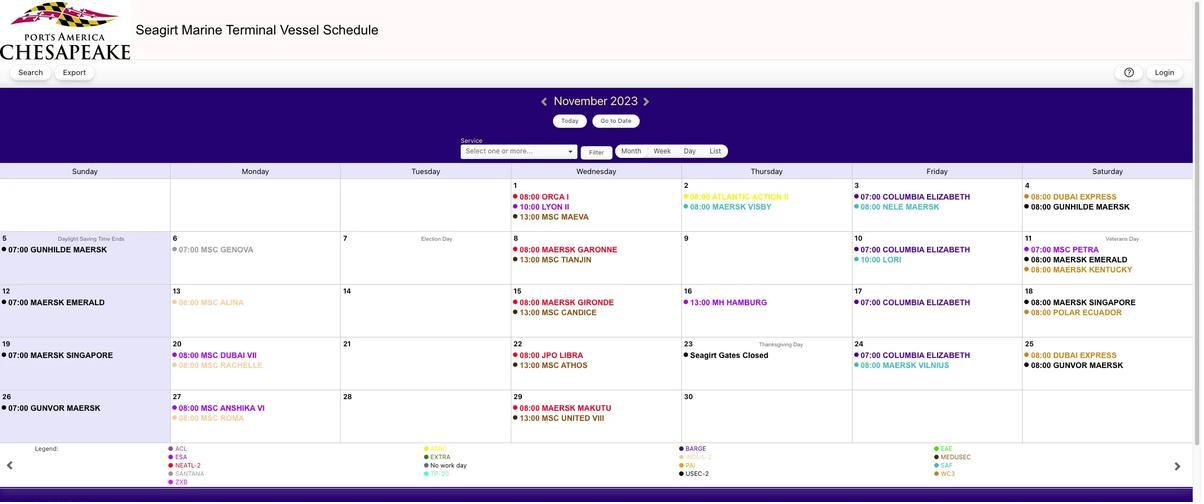 Task type: locate. For each thing, give the bounding box(es) containing it.
08:00 for 08:00 polar ecuador link in the right of the page
[[1031, 308, 1051, 317]]

1 vertical spatial 10:00
[[861, 255, 881, 264]]

0 horizontal spatial singapore
[[66, 351, 113, 360]]

daylight saving time ends
[[58, 235, 124, 242]]

27
[[173, 392, 181, 401]]

emerald
[[1089, 255, 1128, 264], [66, 298, 105, 307]]

08:00 atlantic action ii link
[[690, 192, 789, 201]]

1 vertical spatial 08:00 dubai express
[[1031, 351, 1117, 360]]

2 express from the top
[[1080, 351, 1117, 360]]

login link
[[1147, 65, 1183, 81]]

13:00
[[520, 212, 540, 221], [520, 255, 540, 264], [690, 298, 710, 307], [520, 308, 540, 317], [520, 361, 540, 370], [520, 414, 540, 423]]

export
[[63, 68, 86, 77]]

2 for usec-2
[[705, 470, 709, 477]]

1 horizontal spatial emerald
[[1089, 255, 1128, 264]]

0 horizontal spatial 10:00
[[520, 202, 540, 211]]

genova
[[220, 245, 254, 254]]

07:00 columbia elizabeth for maersk
[[861, 351, 970, 360]]

07:00 columbia elizabeth up 08:00 nele maersk
[[861, 192, 970, 201]]

gunvor
[[1053, 361, 1088, 370], [30, 404, 65, 413]]

msc up 08:00 msc roma
[[201, 404, 218, 413]]

3 elizabeth from the top
[[927, 298, 970, 307]]

1 08:00 dubai express link from the top
[[1031, 192, 1117, 201]]

08:00 dubai express for gunhilde
[[1031, 192, 1117, 201]]

0 vertical spatial 08:00 dubai express
[[1031, 192, 1117, 201]]

2 07:00 columbia elizabeth from the top
[[861, 245, 970, 254]]

seagirt for seagirt marine terminal vessel schedule
[[136, 22, 178, 37]]

08:00 dubai express link up 08:00 gunhilde maersk
[[1031, 192, 1117, 201]]

11
[[1025, 234, 1032, 242]]

07:00 columbia elizabeth link up lori
[[861, 245, 970, 254]]

export link
[[55, 65, 94, 81]]

08:00 msc dubai vii link
[[179, 351, 257, 360]]

08:00 dubai express for gunvor
[[1031, 351, 1117, 360]]

sunday
[[72, 167, 98, 175]]

1 08:00 dubai express from the top
[[1031, 192, 1117, 201]]

13:00 up 15 at the left of page
[[520, 255, 540, 264]]

13:00 mh hamburg link
[[690, 298, 767, 307]]

2 08:00 dubai express link from the top
[[1031, 351, 1117, 360]]

08:00 for 08:00 atlantic action ii link at the top right
[[690, 192, 710, 201]]

08:00 for 08:00 maersk garonne 'link'
[[520, 245, 540, 254]]

rachelle
[[220, 361, 263, 370]]

day right election
[[443, 235, 452, 242]]

19
[[2, 340, 10, 348]]

0 vertical spatial 20
[[173, 340, 182, 348]]

08:00 maersk gironde
[[520, 298, 614, 307]]

13:00 msc athos link
[[520, 361, 588, 370]]

elizabeth for 08:00 nele maersk
[[927, 192, 970, 201]]

0 vertical spatial ii
[[784, 192, 789, 201]]

msc for anshika
[[201, 404, 218, 413]]

dubai up rachelle
[[220, 351, 245, 360]]

1 elizabeth from the top
[[927, 192, 970, 201]]

msc left alina
[[201, 298, 218, 307]]

gunhilde for 07:00
[[30, 245, 71, 254]]

express for gunvor
[[1080, 351, 1117, 360]]

msc up 08:00 msc rachelle link
[[201, 351, 218, 360]]

0 vertical spatial gunhilde
[[1053, 202, 1094, 211]]

1 express from the top
[[1080, 192, 1117, 201]]

msc
[[542, 212, 559, 221], [201, 245, 218, 254], [1053, 245, 1071, 254], [542, 255, 559, 264], [201, 298, 218, 307], [542, 308, 559, 317], [201, 351, 218, 360], [201, 361, 218, 370], [542, 361, 559, 370], [201, 404, 218, 413], [201, 414, 218, 423], [542, 414, 559, 423]]

07:00 columbia elizabeth link for lori
[[861, 245, 970, 254]]

1 vertical spatial singapore
[[66, 351, 113, 360]]

07:00 gunvor maersk link
[[8, 404, 100, 413]]

0 horizontal spatial gunhilde
[[30, 245, 71, 254]]

0 horizontal spatial seagirt
[[136, 22, 178, 37]]

07:00 up 13
[[179, 245, 199, 254]]

0 horizontal spatial gunvor
[[30, 404, 65, 413]]

20 up 08:00 msc dubai vii link
[[173, 340, 182, 348]]

saturday
[[1093, 167, 1123, 175]]

filter link
[[581, 146, 613, 160]]

msc for maeva
[[542, 212, 559, 221]]

4 elizabeth from the top
[[927, 351, 970, 360]]

07:00 gunvor maersk
[[8, 404, 100, 413]]

dubai up 08:00 gunhilde maersk
[[1053, 192, 1078, 201]]

13:00 msc candice link
[[520, 308, 597, 317]]

1 horizontal spatial 20
[[441, 470, 449, 477]]

roma
[[220, 414, 244, 423]]

13:00 mh hamburg
[[690, 298, 767, 307]]

13:00 down 29
[[520, 414, 540, 423]]

1 horizontal spatial ii
[[784, 192, 789, 201]]

08:00 maersk makutu
[[520, 404, 612, 413]]

1 vertical spatial gunhilde
[[30, 245, 71, 254]]

08:00 dubai express up 08:00 gunhilde maersk
[[1031, 192, 1117, 201]]

saf
[[941, 461, 953, 469]]

visby
[[748, 202, 772, 211]]

07:00 down 12
[[8, 298, 28, 307]]

tuesday
[[412, 167, 440, 175]]

0 horizontal spatial 20
[[173, 340, 182, 348]]

day right thanksgiving
[[794, 341, 803, 347]]

gunvor for 07:00
[[30, 404, 65, 413]]

13:00 for 13:00 mh hamburg
[[690, 298, 710, 307]]

columbia up 08:00 maersk vilnius link
[[883, 351, 925, 360]]

4 columbia from the top
[[883, 351, 925, 360]]

08:00
[[520, 192, 540, 201], [690, 192, 710, 201], [1031, 192, 1051, 201], [690, 202, 710, 211], [861, 202, 881, 211], [1031, 202, 1051, 211], [520, 245, 540, 254], [1031, 255, 1051, 264], [1031, 265, 1051, 274], [179, 298, 199, 307], [520, 298, 540, 307], [1031, 298, 1051, 307], [1031, 308, 1051, 317], [179, 351, 199, 360], [520, 351, 540, 360], [1031, 351, 1051, 360], [179, 361, 199, 370], [861, 361, 881, 370], [1031, 361, 1051, 370], [179, 404, 199, 413], [520, 404, 540, 413], [179, 414, 199, 423]]

friday
[[927, 167, 948, 175]]

08:00 for 08:00 maersk visby link
[[690, 202, 710, 211]]

07:00 maersk  emerald link
[[8, 298, 105, 307]]

2023
[[610, 93, 638, 107]]

2 down indus-2 at the right
[[705, 470, 709, 477]]

0 horizontal spatial ii
[[565, 202, 569, 211]]

day right veterans
[[1130, 235, 1139, 242]]

columbia
[[883, 192, 925, 201], [883, 245, 925, 254], [883, 298, 925, 307], [883, 351, 925, 360]]

go
[[601, 117, 609, 124]]

service
[[461, 137, 483, 144]]

08:00 for 08:00 maersk kentucky link
[[1031, 265, 1051, 274]]

08:00 dubai express link up 08:00 gunvor maersk link
[[1031, 351, 1117, 360]]

0 vertical spatial emerald
[[1089, 255, 1128, 264]]

07:00 down 19
[[8, 351, 28, 360]]

07:00 up 08:00 nele maersk link
[[861, 192, 881, 201]]

gunvor down polar
[[1053, 361, 1088, 370]]

17
[[855, 287, 862, 295]]

1 horizontal spatial 10:00
[[861, 255, 881, 264]]

4 07:00 columbia elizabeth from the top
[[861, 351, 970, 360]]

week link
[[648, 145, 677, 157]]

13:00 down 16
[[690, 298, 710, 307]]

4 07:00 columbia elizabeth link from the top
[[861, 351, 970, 360]]

express up 08:00 gunhilde maersk
[[1080, 192, 1117, 201]]

makutu
[[578, 404, 612, 413]]

07:00 columbia elizabeth link up 08:00 nele maersk
[[861, 192, 970, 201]]

gunhilde down the daylight
[[30, 245, 71, 254]]

13:00 down 15 at the left of page
[[520, 308, 540, 317]]

week
[[654, 147, 671, 155]]

columbia down lori
[[883, 298, 925, 307]]

express up 08:00 gunvor maersk
[[1080, 351, 1117, 360]]

08:00 for 08:00 dubai express link related to gunvor
[[1031, 351, 1051, 360]]

1 horizontal spatial seagirt
[[690, 351, 717, 360]]

13:00 for 13:00 msc athos
[[520, 361, 540, 370]]

08:00 maersk garonne
[[520, 245, 618, 254]]

0 vertical spatial 10:00
[[520, 202, 540, 211]]

2 up the "santana"
[[197, 461, 201, 469]]

veterans
[[1106, 235, 1128, 242]]

13:00 down 10:00 lyon ii
[[520, 212, 540, 221]]

13:00 down 08:00 jpo libra
[[520, 361, 540, 370]]

maeva
[[561, 212, 589, 221]]

07:00 columbia elizabeth down lori
[[861, 298, 970, 307]]

msc down 08:00 maersk gironde link on the bottom
[[542, 308, 559, 317]]

0 vertical spatial singapore
[[1089, 298, 1136, 307]]

30
[[684, 392, 693, 401]]

10:00 left lori
[[861, 255, 881, 264]]

gunhilde for 08:00
[[1053, 202, 1094, 211]]

24
[[855, 340, 864, 348]]

08:00 jpo libra link
[[520, 351, 583, 360]]

08:00 for '08:00 jpo libra' link
[[520, 351, 540, 360]]

ii right "action"
[[784, 192, 789, 201]]

07:00 maersk  emerald
[[8, 298, 105, 307]]

1 vertical spatial seagirt
[[690, 351, 717, 360]]

2 columbia from the top
[[883, 245, 925, 254]]

columbia up lori
[[883, 245, 925, 254]]

1 07:00 columbia elizabeth from the top
[[861, 192, 970, 201]]

2 elizabeth from the top
[[927, 245, 970, 254]]

gunhilde
[[1053, 202, 1094, 211], [30, 245, 71, 254]]

seagirt left marine at the left top of page
[[136, 22, 178, 37]]

monday
[[242, 167, 269, 175]]

msc down jpo
[[542, 361, 559, 370]]

2 up the usec-2
[[708, 453, 712, 460]]

msc down lyon
[[542, 212, 559, 221]]

emerald for 07:00 maersk  emerald
[[66, 298, 105, 307]]

07:00 columbia elizabeth link down lori
[[861, 298, 970, 307]]

elizabeth for 08:00 maersk vilnius
[[927, 351, 970, 360]]

07:00 columbia elizabeth for lori
[[861, 245, 970, 254]]

07:00 for 11
[[1031, 245, 1051, 254]]

day
[[456, 461, 467, 469]]

gunvor up legend:
[[30, 404, 65, 413]]

jpo
[[542, 351, 558, 360]]

07:00 columbia elizabeth up 08:00 maersk vilnius link
[[861, 351, 970, 360]]

msc up 08:00 maersk  emerald
[[1053, 245, 1071, 254]]

07:00 columbia elizabeth link up 08:00 maersk vilnius link
[[861, 351, 970, 360]]

usec-
[[686, 470, 705, 477]]

search
[[18, 68, 43, 77]]

login
[[1155, 68, 1175, 77]]

ii down "i"
[[565, 202, 569, 211]]

07:00 up 10:00 lori link
[[861, 245, 881, 254]]

13:00 for 13:00 msc united viii
[[520, 414, 540, 423]]

0 vertical spatial 08:00 dubai express link
[[1031, 192, 1117, 201]]

msc down 08:00 maersk garonne
[[542, 255, 559, 264]]

neatl-
[[175, 461, 197, 469]]

viii
[[593, 414, 604, 423]]

daylight
[[58, 235, 78, 242]]

07:00 down 26
[[8, 404, 28, 413]]

07:00 for 12
[[8, 298, 28, 307]]

santana
[[175, 470, 204, 477]]

go to http://www.pachesapeake.com image
[[0, 0, 130, 59]]

13:00 msc united viii link
[[520, 414, 604, 423]]

07:00 down 24
[[861, 351, 881, 360]]

08:00 for 08:00 maersk singapore link
[[1031, 298, 1051, 307]]

08:00 dubai express up 08:00 gunvor maersk link
[[1031, 351, 1117, 360]]

msc for united
[[542, 414, 559, 423]]

25
[[1025, 340, 1034, 348]]

10:00 lori link
[[861, 255, 902, 264]]

10:00 down 08:00 orca i link at the left top
[[520, 202, 540, 211]]

08:00 for 08:00 nele maersk link
[[861, 202, 881, 211]]

filter
[[589, 149, 604, 156]]

msc down 08:00 msc dubai vii link
[[201, 361, 218, 370]]

1 horizontal spatial gunvor
[[1053, 361, 1088, 370]]

1 07:00 columbia elizabeth link from the top
[[861, 192, 970, 201]]

anshika
[[220, 404, 255, 413]]

dubai for seagirt gates closed
[[1053, 351, 1078, 360]]

1 vertical spatial 08:00 dubai express link
[[1031, 351, 1117, 360]]

1 vertical spatial ii
[[565, 202, 569, 211]]

singapore for 08:00 maersk singapore
[[1089, 298, 1136, 307]]

gunhilde up 07:00 msc petra link
[[1053, 202, 1094, 211]]

msc down 08:00 maersk makutu
[[542, 414, 559, 423]]

2 07:00 columbia elizabeth link from the top
[[861, 245, 970, 254]]

08:00 dubai express
[[1031, 192, 1117, 201], [1031, 351, 1117, 360]]

08:00 for 08:00 msc roma link
[[179, 414, 199, 423]]

20 down work
[[441, 470, 449, 477]]

seagirt
[[136, 22, 178, 37], [690, 351, 717, 360]]

arrc
[[431, 445, 447, 452]]

dubai up 08:00 gunvor maersk link
[[1053, 351, 1078, 360]]

23
[[684, 340, 693, 348]]

seagirt down 23 on the bottom right of the page
[[690, 351, 717, 360]]

08:00 orca i link
[[520, 192, 569, 201]]

3 columbia from the top
[[883, 298, 925, 307]]

1 columbia from the top
[[883, 192, 925, 201]]

1 horizontal spatial gunhilde
[[1053, 202, 1094, 211]]

mh
[[712, 298, 725, 307]]

08:00 atlantic action ii
[[690, 192, 789, 201]]

07:00 down 11
[[1031, 245, 1051, 254]]

07:00 maersk singapore link
[[8, 351, 113, 360]]

07:00 columbia elizabeth up lori
[[861, 245, 970, 254]]

msc down 08:00 msc anshika vi
[[201, 414, 218, 423]]

extra
[[431, 453, 451, 460]]

msc for alina
[[201, 298, 218, 307]]

6
[[173, 234, 177, 242]]

1 vertical spatial gunvor
[[30, 404, 65, 413]]

1 horizontal spatial singapore
[[1089, 298, 1136, 307]]

msc left genova
[[201, 245, 218, 254]]

1 vertical spatial emerald
[[66, 298, 105, 307]]

5
[[2, 234, 7, 242]]

express
[[1080, 192, 1117, 201], [1080, 351, 1117, 360]]

2 08:00 dubai express from the top
[[1031, 351, 1117, 360]]

0 vertical spatial gunvor
[[1053, 361, 1088, 370]]

0 horizontal spatial emerald
[[66, 298, 105, 307]]

10:00 for 10:00 lori
[[861, 255, 881, 264]]

1 vertical spatial express
[[1080, 351, 1117, 360]]

triangle 1 s image
[[566, 147, 575, 156]]

columbia up 08:00 nele maersk
[[883, 192, 925, 201]]

0 vertical spatial express
[[1080, 192, 1117, 201]]

08:00 dubai express link
[[1031, 192, 1117, 201], [1031, 351, 1117, 360]]

day for 7
[[443, 235, 452, 242]]

0 vertical spatial seagirt
[[136, 22, 178, 37]]

07:00 up 12
[[8, 245, 28, 254]]

msc for petra
[[1053, 245, 1071, 254]]

08:00 for 08:00 msc rachelle link
[[179, 361, 199, 370]]

columbia for nele
[[883, 192, 925, 201]]

maersk
[[712, 202, 746, 211], [906, 202, 940, 211], [1096, 202, 1130, 211], [73, 245, 107, 254], [542, 245, 576, 254], [1053, 255, 1087, 264], [1053, 265, 1087, 274], [30, 298, 64, 307], [542, 298, 576, 307], [1053, 298, 1087, 307], [30, 351, 64, 360], [883, 361, 917, 370], [1090, 361, 1124, 370], [67, 404, 100, 413], [542, 404, 576, 413]]



Task type: vqa. For each thing, say whether or not it's contained in the screenshot.
No work day
yes



Task type: describe. For each thing, give the bounding box(es) containing it.
express for gunhilde
[[1080, 192, 1117, 201]]

msc for roma
[[201, 414, 218, 423]]

8
[[514, 234, 518, 242]]

tianjin
[[561, 255, 592, 264]]

08:00 maersk singapore
[[1031, 298, 1136, 307]]

polar
[[1053, 308, 1081, 317]]

10:00 lyon ii
[[520, 202, 569, 211]]

07:00 maersk singapore
[[8, 351, 113, 360]]

08:00 for 08:00 maersk vilnius link
[[861, 361, 881, 370]]

08:00 for 08:00 maersk makutu link
[[520, 404, 540, 413]]

08:00 nele maersk
[[861, 202, 940, 211]]

select one or more...
[[466, 147, 533, 155]]

07:00 for 3
[[861, 192, 881, 201]]

13:00 msc maeva link
[[520, 212, 589, 221]]

today
[[561, 117, 579, 124]]

08:00 for 08:00 msc dubai vii link
[[179, 351, 199, 360]]

07:00 columbia elizabeth link for nele
[[861, 192, 970, 201]]

08:00 maersk vilnius
[[861, 361, 950, 370]]

08:00 for 08:00 maersk  emerald link
[[1031, 255, 1051, 264]]

10
[[855, 234, 863, 242]]

13:00 for 13:00 msc maeva
[[520, 212, 540, 221]]

msc for tianjin
[[542, 255, 559, 264]]

4
[[1025, 181, 1030, 190]]

vi
[[257, 404, 265, 413]]

13:00 for 13:00 msc tianjin
[[520, 255, 540, 264]]

1 vertical spatial 20
[[441, 470, 449, 477]]

08:00 dubai express link for gunvor
[[1031, 351, 1117, 360]]

12
[[2, 287, 10, 295]]

legend:
[[35, 445, 58, 452]]

day for 11
[[1130, 235, 1139, 242]]

msc for candice
[[542, 308, 559, 317]]

07:00 for 10
[[861, 245, 881, 254]]

13:00 msc candice
[[520, 308, 597, 317]]

atlantic
[[712, 192, 750, 201]]

election
[[421, 235, 441, 242]]

columbia for maersk
[[883, 351, 925, 360]]

marine
[[182, 22, 222, 37]]

7
[[343, 234, 347, 242]]

08:00 jpo libra
[[520, 351, 583, 360]]

07:00 msc genova
[[179, 245, 254, 254]]

07:00 for 5
[[8, 245, 28, 254]]

seagirt for seagirt gates closed
[[690, 351, 717, 360]]

1
[[514, 181, 517, 190]]

day link
[[679, 145, 702, 157]]

month
[[621, 147, 642, 155]]

3 07:00 columbia elizabeth link from the top
[[861, 298, 970, 307]]

list
[[710, 147, 721, 155]]

08:00 maersk vilnius link
[[861, 361, 950, 370]]

07:00 columbia elizabeth link for maersk
[[861, 351, 970, 360]]

22
[[514, 340, 522, 348]]

day for 23
[[794, 341, 803, 347]]

07:00 msc petra
[[1031, 245, 1099, 254]]

07:00 for 26
[[8, 404, 28, 413]]

tp-
[[431, 470, 441, 477]]

08:00 maersk  emerald
[[1031, 255, 1128, 264]]

08:00 orca i
[[520, 192, 569, 201]]

08:00 for 08:00 dubai express link corresponding to gunhilde
[[1031, 192, 1051, 201]]

08:00 dubai express link for gunhilde
[[1031, 192, 1117, 201]]

kentucky
[[1089, 265, 1133, 274]]

veterans day
[[1106, 235, 1139, 242]]

garonne
[[578, 245, 618, 254]]

08:00 gunvor maersk
[[1031, 361, 1124, 370]]

3
[[855, 181, 859, 190]]

hamburg
[[727, 298, 767, 307]]

work
[[441, 461, 455, 469]]

go to date
[[601, 117, 632, 124]]

07:00 gunhilde maersk
[[8, 245, 107, 254]]

10:00 for 10:00 lyon ii
[[520, 202, 540, 211]]

08:00 polar ecuador link
[[1031, 308, 1122, 317]]

indus-
[[686, 453, 708, 460]]

08:00 for 08:00 maersk gironde link on the bottom
[[520, 298, 540, 307]]

go to december 2023 image
[[1172, 462, 1192, 468]]

msc for athos
[[542, 361, 559, 370]]

go to december 2023 image
[[641, 95, 660, 101]]

day left list at the top
[[684, 147, 696, 155]]

13:00 for 13:00 msc candice
[[520, 308, 540, 317]]

2 for neatl-2
[[197, 461, 201, 469]]

07:00 down 17
[[861, 298, 881, 307]]

columbia for lori
[[883, 245, 925, 254]]

3 07:00 columbia elizabeth from the top
[[861, 298, 970, 307]]

seagirt gates closed link
[[690, 351, 769, 360]]

08:00 msc rachelle
[[179, 361, 263, 370]]

date
[[618, 117, 632, 124]]

08:00 nele maersk link
[[861, 202, 940, 211]]

thanksgiving
[[759, 341, 792, 347]]

07:00 for 19
[[8, 351, 28, 360]]

more...
[[510, 147, 533, 155]]

gunvor for 08:00
[[1053, 361, 1088, 370]]

help
[[1124, 66, 1135, 80]]

singapore for 07:00 maersk singapore
[[66, 351, 113, 360]]

candice
[[561, 308, 597, 317]]

08:00 msc roma link
[[179, 414, 244, 423]]

15
[[514, 287, 522, 295]]

help link
[[1115, 65, 1144, 81]]

one
[[488, 147, 500, 155]]

2 for indus-2
[[708, 453, 712, 460]]

elizabeth for 10:00 lori
[[927, 245, 970, 254]]

msc for genova
[[201, 245, 218, 254]]

usec-2
[[686, 470, 709, 477]]

go to october 2023 image
[[1, 461, 20, 467]]

9
[[684, 234, 689, 242]]

14
[[343, 287, 351, 295]]

petra
[[1073, 245, 1099, 254]]

08:00 for "08:00 msc anshika vi" 'link'
[[179, 404, 199, 413]]

13:00 msc tianjin link
[[520, 255, 592, 264]]

26
[[2, 392, 11, 401]]

dubai for 08:00 atlantic action ii
[[1053, 192, 1078, 201]]

medusec
[[941, 453, 971, 460]]

no work day
[[431, 461, 467, 469]]

08:00 for 08:00 orca i link at the left top
[[520, 192, 540, 201]]

libra
[[560, 351, 583, 360]]

08:00 for 08:00 msc alina link
[[179, 298, 199, 307]]

2 down day link
[[684, 181, 689, 190]]

08:00 for 08:00 gunhilde maersk link
[[1031, 202, 1051, 211]]

07:00 columbia elizabeth for nele
[[861, 192, 970, 201]]

no
[[431, 461, 439, 469]]

10:00 lyon ii link
[[520, 202, 569, 211]]

acl
[[175, 445, 187, 452]]

msc for dubai
[[201, 351, 218, 360]]

08:00 msc anshika vi link
[[179, 404, 265, 413]]

08:00 msc dubai vii
[[179, 351, 257, 360]]

go to october 2023 image
[[533, 95, 552, 101]]

emerald for 08:00 maersk  emerald
[[1089, 255, 1128, 264]]

esa
[[175, 453, 187, 460]]

orca
[[542, 192, 565, 201]]

terminal
[[226, 22, 276, 37]]

13:00 msc maeva
[[520, 212, 589, 221]]

wc3
[[941, 470, 955, 477]]

13:00 msc athos
[[520, 361, 588, 370]]

msc for rachelle
[[201, 361, 218, 370]]

ecuador
[[1083, 308, 1122, 317]]

08:00 maersk kentucky link
[[1031, 265, 1133, 274]]

08:00 for 08:00 gunvor maersk link
[[1031, 361, 1051, 370]]

select
[[466, 147, 486, 155]]

go to date link
[[592, 115, 640, 128]]



